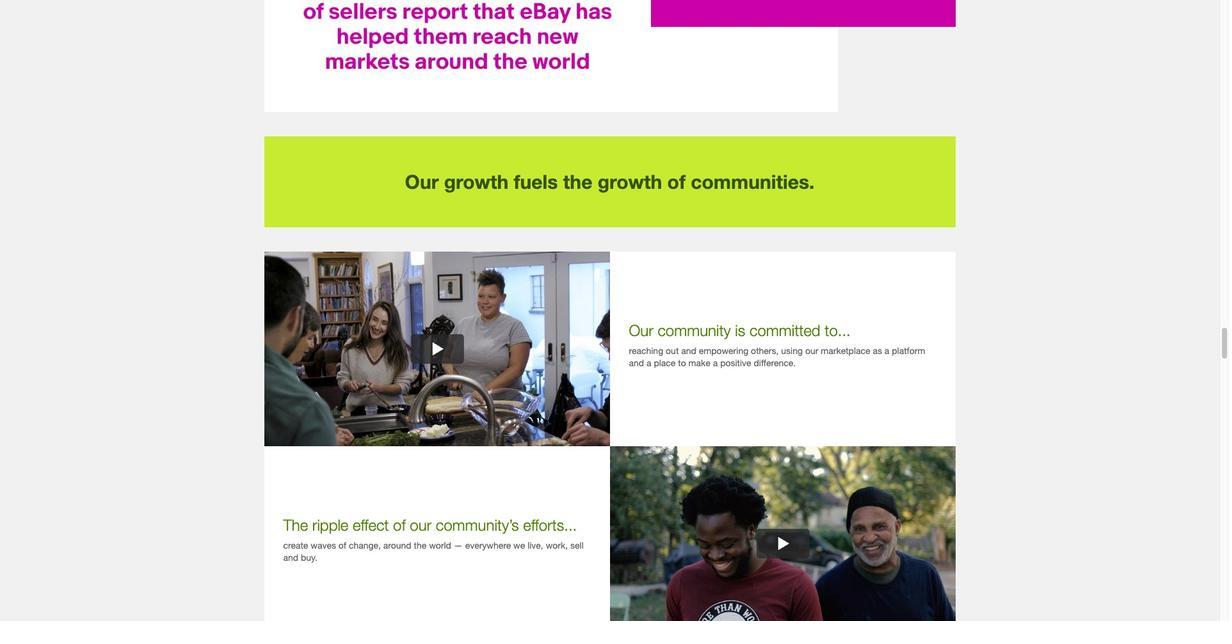 Task type: locate. For each thing, give the bounding box(es) containing it.
0 vertical spatial our
[[405, 171, 439, 194]]

0 horizontal spatial growth
[[444, 171, 508, 194]]

1 horizontal spatial and
[[629, 357, 644, 368]]

a down reaching
[[647, 357, 651, 368]]

our
[[805, 345, 818, 356], [410, 516, 432, 534]]

our inside our community is committed to... reaching out and empowering others, using our marketplace as a platform and a place to make a positive difference.
[[629, 321, 654, 339]]

1 horizontal spatial our
[[805, 345, 818, 356]]

2 vertical spatial and
[[283, 552, 298, 563]]

difference.
[[754, 357, 796, 368]]

0 horizontal spatial of
[[339, 539, 346, 550]]

buy.
[[301, 552, 318, 563]]

our inside the ripple effect of our community's efforts... create waves of change, around the world — everywhere we live, work, sell and buy.
[[410, 516, 432, 534]]

growth
[[444, 171, 508, 194], [598, 171, 662, 194]]

fuels
[[514, 171, 558, 194]]

the
[[563, 171, 592, 194], [414, 539, 427, 550]]

0 horizontal spatial the
[[414, 539, 427, 550]]

1 horizontal spatial growth
[[598, 171, 662, 194]]

to
[[678, 357, 686, 368]]

change,
[[349, 539, 381, 550]]

and inside the ripple effect of our community's efforts... create waves of change, around the world — everywhere we live, work, sell and buy.
[[283, 552, 298, 563]]

our
[[405, 171, 439, 194], [629, 321, 654, 339]]

2 vertical spatial of
[[339, 539, 346, 550]]

our right using
[[805, 345, 818, 356]]

0 horizontal spatial our
[[410, 516, 432, 534]]

work,
[[546, 539, 568, 550]]

a down empowering
[[713, 357, 718, 368]]

reaching
[[629, 345, 663, 356]]

and up to
[[681, 345, 696, 356]]

2 horizontal spatial a
[[885, 345, 890, 356]]

1 horizontal spatial our
[[629, 321, 654, 339]]

the left world
[[414, 539, 427, 550]]

and down create
[[283, 552, 298, 563]]

the right the fuels
[[563, 171, 592, 194]]

1 vertical spatial of
[[393, 516, 406, 534]]

sell
[[570, 539, 584, 550]]

our community is committed to... reaching out and empowering others, using our marketplace as a platform and a place to make a positive difference.
[[629, 321, 925, 368]]

1 horizontal spatial a
[[713, 357, 718, 368]]

1 vertical spatial the
[[414, 539, 427, 550]]

a right as
[[885, 345, 890, 356]]

community
[[658, 321, 731, 339]]

our inside our community is committed to... reaching out and empowering others, using our marketplace as a platform and a place to make a positive difference.
[[805, 345, 818, 356]]

ripple
[[312, 516, 348, 534]]

we
[[514, 539, 525, 550]]

and
[[681, 345, 696, 356], [629, 357, 644, 368], [283, 552, 298, 563]]

0 vertical spatial the
[[563, 171, 592, 194]]

a
[[885, 345, 890, 356], [647, 357, 651, 368], [713, 357, 718, 368]]

1 horizontal spatial the
[[563, 171, 592, 194]]

create
[[283, 539, 308, 550]]

and down reaching
[[629, 357, 644, 368]]

2 horizontal spatial and
[[681, 345, 696, 356]]

our up world
[[410, 516, 432, 534]]

everywhere
[[465, 539, 511, 550]]

our for our community is committed to... reaching out and empowering others, using our marketplace as a platform and a place to make a positive difference.
[[629, 321, 654, 339]]

1 vertical spatial our
[[410, 516, 432, 534]]

1 vertical spatial our
[[629, 321, 654, 339]]

marketplace
[[821, 345, 870, 356]]

of
[[667, 171, 686, 194], [393, 516, 406, 534], [339, 539, 346, 550]]

0 horizontal spatial our
[[405, 171, 439, 194]]

live,
[[528, 539, 543, 550]]

0 vertical spatial our
[[805, 345, 818, 356]]

waves
[[311, 539, 336, 550]]

1 horizontal spatial of
[[393, 516, 406, 534]]

0 vertical spatial of
[[667, 171, 686, 194]]

0 horizontal spatial and
[[283, 552, 298, 563]]

the
[[283, 516, 308, 534]]

committed
[[750, 321, 821, 339]]

our growth fuels the growth of communities.
[[405, 171, 815, 194]]



Task type: describe. For each thing, give the bounding box(es) containing it.
1 vertical spatial and
[[629, 357, 644, 368]]

our for our growth fuels the growth of communities.
[[405, 171, 439, 194]]

around
[[383, 539, 411, 550]]

world
[[429, 539, 451, 550]]

effect
[[353, 516, 389, 534]]

positive
[[720, 357, 751, 368]]

place
[[654, 357, 676, 368]]

the inside the ripple effect of our community's efforts... create waves of change, around the world — everywhere we live, work, sell and buy.
[[414, 539, 427, 550]]

make
[[689, 357, 711, 368]]

using
[[781, 345, 803, 356]]

empowering
[[699, 345, 749, 356]]

efforts...
[[523, 516, 577, 534]]

0 vertical spatial and
[[681, 345, 696, 356]]

community's
[[436, 516, 519, 534]]

to...
[[825, 321, 851, 339]]

is
[[735, 321, 745, 339]]

the ripple effect of our community's efforts... create waves of change, around the world — everywhere we live, work, sell and buy.
[[283, 516, 584, 563]]

2 horizontal spatial of
[[667, 171, 686, 194]]

2 growth from the left
[[598, 171, 662, 194]]

as
[[873, 345, 882, 356]]

out
[[666, 345, 679, 356]]

—
[[454, 539, 463, 550]]

platform
[[892, 345, 925, 356]]

others,
[[751, 345, 779, 356]]

communities.
[[691, 171, 815, 194]]

0 horizontal spatial a
[[647, 357, 651, 368]]

1 growth from the left
[[444, 171, 508, 194]]



Task type: vqa. For each thing, say whether or not it's contained in the screenshot.
Representation link
no



